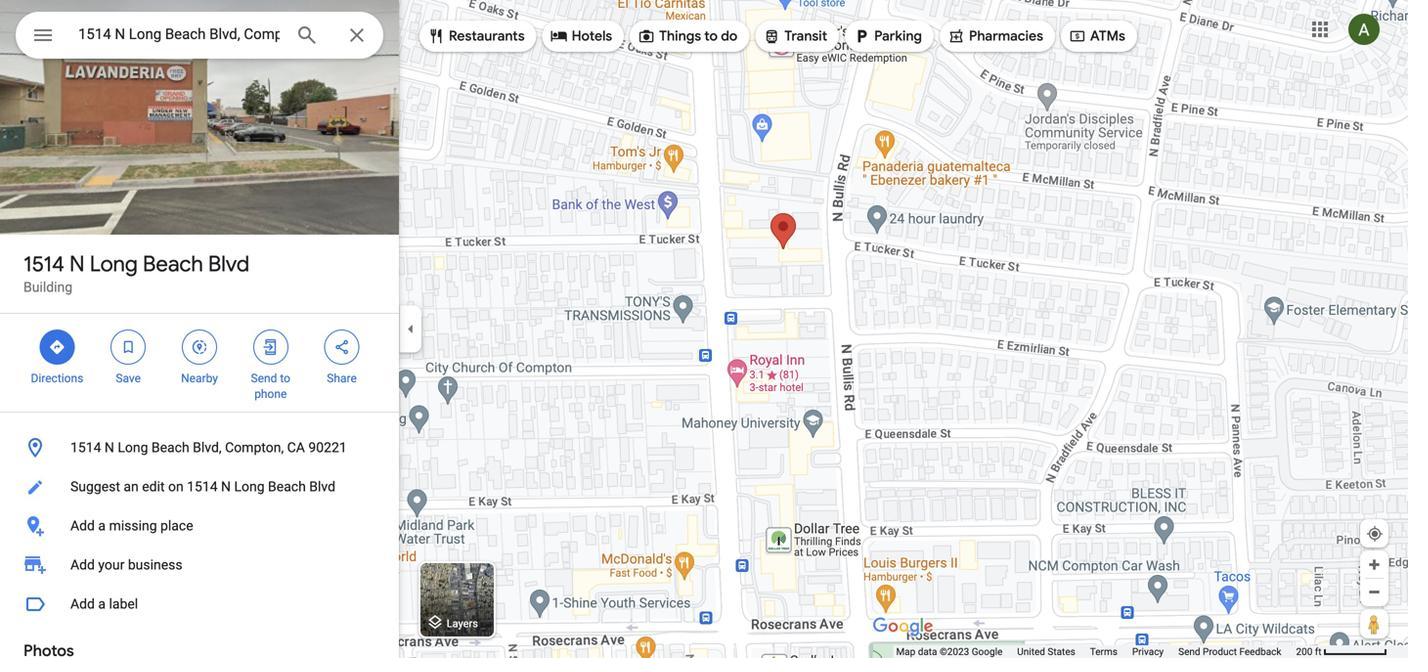Task type: vqa. For each thing, say whether or not it's contained in the screenshot.
the bottom LISBON
no



Task type: locate. For each thing, give the bounding box(es) containing it.
things
[[660, 27, 702, 45]]

add a missing place button
[[0, 507, 399, 546]]

united states button
[[1018, 646, 1076, 658]]

2 a from the top
[[98, 596, 106, 612]]

footer inside google maps element
[[897, 646, 1297, 658]]

 transit
[[763, 25, 828, 47]]

n up 'suggest'
[[105, 440, 114, 456]]

n down '1514 n long beach blvd, compton, ca 90221'
[[221, 479, 231, 495]]

blvd,
[[193, 440, 222, 456]]

2 horizontal spatial 1514
[[187, 479, 218, 495]]

1514
[[23, 250, 65, 278], [70, 440, 101, 456], [187, 479, 218, 495]]

2 vertical spatial 1514
[[187, 479, 218, 495]]

1514 n long beach blvd, compton, ca 90221 button
[[0, 429, 399, 468]]

 hotels
[[551, 25, 613, 47]]

long up 
[[90, 250, 138, 278]]

1 vertical spatial 1514
[[70, 440, 101, 456]]

add
[[70, 518, 95, 534], [70, 557, 95, 573], [70, 596, 95, 612]]

blvd down 90221 at the left of page
[[309, 479, 336, 495]]

n
[[69, 250, 85, 278], [105, 440, 114, 456], [221, 479, 231, 495]]

footer containing map data ©2023 google
[[897, 646, 1297, 658]]

1 vertical spatial n
[[105, 440, 114, 456]]

blvd up 
[[208, 250, 250, 278]]

add down 'suggest'
[[70, 518, 95, 534]]

terms
[[1091, 646, 1118, 658]]

0 vertical spatial blvd
[[208, 250, 250, 278]]

send to phone
[[251, 372, 291, 401]]


[[333, 337, 351, 358]]

1 a from the top
[[98, 518, 106, 534]]


[[120, 337, 137, 358]]

1514 up 'suggest'
[[70, 440, 101, 456]]

beach down ca
[[268, 479, 306, 495]]

1 horizontal spatial n
[[105, 440, 114, 456]]

long
[[90, 250, 138, 278], [118, 440, 148, 456], [234, 479, 265, 495]]

pharmacies
[[970, 27, 1044, 45]]

missing
[[109, 518, 157, 534]]

directions
[[31, 372, 83, 385]]

send left product
[[1179, 646, 1201, 658]]

an
[[124, 479, 139, 495]]

blvd
[[208, 250, 250, 278], [309, 479, 336, 495]]

long down compton,
[[234, 479, 265, 495]]

1 vertical spatial long
[[118, 440, 148, 456]]

 button
[[16, 12, 70, 63]]

send
[[251, 372, 277, 385], [1179, 646, 1201, 658]]

0 horizontal spatial n
[[69, 250, 85, 278]]

a for label
[[98, 596, 106, 612]]

2 add from the top
[[70, 557, 95, 573]]

0 vertical spatial long
[[90, 250, 138, 278]]

1 horizontal spatial to
[[705, 27, 718, 45]]

actions for 1514 n long beach blvd region
[[0, 314, 399, 412]]

send inside button
[[1179, 646, 1201, 658]]

0 vertical spatial a
[[98, 518, 106, 534]]

a
[[98, 518, 106, 534], [98, 596, 106, 612]]

0 vertical spatial add
[[70, 518, 95, 534]]

1 horizontal spatial 1514
[[70, 440, 101, 456]]

1 horizontal spatial blvd
[[309, 479, 336, 495]]

beach for blvd,
[[152, 440, 190, 456]]

0 vertical spatial 1514
[[23, 250, 65, 278]]

200 ft button
[[1297, 646, 1388, 658]]

200 ft
[[1297, 646, 1322, 658]]

add for add a missing place
[[70, 518, 95, 534]]

add left label
[[70, 596, 95, 612]]

0 horizontal spatial to
[[280, 372, 291, 385]]

2 horizontal spatial n
[[221, 479, 231, 495]]

1 horizontal spatial send
[[1179, 646, 1201, 658]]

1 vertical spatial beach
[[152, 440, 190, 456]]

to up phone
[[280, 372, 291, 385]]

collapse side panel image
[[400, 318, 422, 340]]

send up phone
[[251, 372, 277, 385]]

suggest an edit on 1514 n long beach blvd
[[70, 479, 336, 495]]

1514 for blvd,
[[70, 440, 101, 456]]

map data ©2023 google
[[897, 646, 1003, 658]]

ft
[[1316, 646, 1322, 658]]

1 vertical spatial to
[[280, 372, 291, 385]]

n up building
[[69, 250, 85, 278]]

1514 inside 1514 n long beach blvd building
[[23, 250, 65, 278]]

place
[[160, 518, 193, 534]]

add for add a label
[[70, 596, 95, 612]]

add a label
[[70, 596, 138, 612]]

0 horizontal spatial send
[[251, 372, 277, 385]]

a left the missing
[[98, 518, 106, 534]]

nearby
[[181, 372, 218, 385]]

add for add your business
[[70, 557, 95, 573]]

0 vertical spatial beach
[[143, 250, 203, 278]]

1 add from the top
[[70, 518, 95, 534]]


[[262, 337, 280, 358]]

to left do
[[705, 27, 718, 45]]

footer
[[897, 646, 1297, 658]]

 parking
[[853, 25, 923, 47]]

1 vertical spatial blvd
[[309, 479, 336, 495]]

1 vertical spatial send
[[1179, 646, 1201, 658]]

none field inside 1514 n long beach blvd, compton, ca 90221 field
[[78, 23, 280, 46]]

long for blvd
[[90, 250, 138, 278]]

beach up 
[[143, 250, 203, 278]]

1514 inside the suggest an edit on 1514 n long beach blvd button
[[187, 479, 218, 495]]

label
[[109, 596, 138, 612]]

your
[[98, 557, 125, 573]]

blvd inside the suggest an edit on 1514 n long beach blvd button
[[309, 479, 336, 495]]

 search field
[[16, 12, 384, 63]]


[[853, 25, 871, 47]]

suggest an edit on 1514 n long beach blvd button
[[0, 468, 399, 507]]

0 vertical spatial to
[[705, 27, 718, 45]]

1514 for blvd
[[23, 250, 65, 278]]

1514 right "on"
[[187, 479, 218, 495]]

united states
[[1018, 646, 1076, 658]]

beach
[[143, 250, 203, 278], [152, 440, 190, 456], [268, 479, 306, 495]]

zoom in image
[[1368, 558, 1382, 572]]

1514 up building
[[23, 250, 65, 278]]

 pharmacies
[[948, 25, 1044, 47]]

None field
[[78, 23, 280, 46]]

send inside send to phone
[[251, 372, 277, 385]]

1514 inside 1514 n long beach blvd, compton, ca 90221 button
[[70, 440, 101, 456]]

to inside  things to do
[[705, 27, 718, 45]]

0 vertical spatial send
[[251, 372, 277, 385]]

add left your
[[70, 557, 95, 573]]

2 vertical spatial add
[[70, 596, 95, 612]]

0 horizontal spatial 1514
[[23, 250, 65, 278]]

n for blvd,
[[105, 440, 114, 456]]

3 add from the top
[[70, 596, 95, 612]]

google maps element
[[0, 0, 1409, 658]]

1 vertical spatial a
[[98, 596, 106, 612]]

beach left blvd,
[[152, 440, 190, 456]]

send product feedback button
[[1179, 646, 1282, 658]]

building
[[23, 279, 73, 295]]

0 vertical spatial n
[[69, 250, 85, 278]]

0 horizontal spatial blvd
[[208, 250, 250, 278]]

beach inside 1514 n long beach blvd building
[[143, 250, 203, 278]]

to
[[705, 27, 718, 45], [280, 372, 291, 385]]

a left label
[[98, 596, 106, 612]]

n inside 1514 n long beach blvd building
[[69, 250, 85, 278]]

1 vertical spatial add
[[70, 557, 95, 573]]

long up an
[[118, 440, 148, 456]]

long inside 1514 n long beach blvd building
[[90, 250, 138, 278]]



Task type: describe. For each thing, give the bounding box(es) containing it.
beach for blvd
[[143, 250, 203, 278]]

google account: angela cha  
(angela.cha@adept.ai) image
[[1349, 14, 1381, 45]]


[[638, 25, 656, 47]]


[[31, 21, 55, 49]]

business
[[128, 557, 183, 573]]

2 vertical spatial long
[[234, 479, 265, 495]]


[[763, 25, 781, 47]]

2 vertical spatial beach
[[268, 479, 306, 495]]

show your location image
[[1367, 525, 1384, 543]]


[[191, 337, 208, 358]]

on
[[168, 479, 184, 495]]

a for missing
[[98, 518, 106, 534]]

save
[[116, 372, 141, 385]]

add a label button
[[0, 585, 399, 624]]

90221
[[309, 440, 347, 456]]

edit
[[142, 479, 165, 495]]

1514 n long beach blvd main content
[[0, 0, 399, 658]]

atms
[[1091, 27, 1126, 45]]

google
[[972, 646, 1003, 658]]

show street view coverage image
[[1361, 610, 1389, 639]]


[[428, 25, 445, 47]]

to inside send to phone
[[280, 372, 291, 385]]

blvd inside 1514 n long beach blvd building
[[208, 250, 250, 278]]

ca
[[287, 440, 305, 456]]

2 vertical spatial n
[[221, 479, 231, 495]]

add your business link
[[0, 546, 399, 585]]

data
[[918, 646, 938, 658]]

1514 n long beach blvd, compton, ca 90221
[[70, 440, 347, 456]]

do
[[721, 27, 738, 45]]

privacy button
[[1133, 646, 1164, 658]]

parking
[[875, 27, 923, 45]]

feedback
[[1240, 646, 1282, 658]]

layers
[[447, 618, 478, 630]]

1514 N Long Beach Blvd, Compton, CA 90221 field
[[16, 12, 384, 59]]

hotels
[[572, 27, 613, 45]]

add your business
[[70, 557, 183, 573]]

product
[[1203, 646, 1238, 658]]

privacy
[[1133, 646, 1164, 658]]

suggest
[[70, 479, 120, 495]]

long for blvd,
[[118, 440, 148, 456]]


[[48, 337, 66, 358]]

share
[[327, 372, 357, 385]]

add a missing place
[[70, 518, 193, 534]]

states
[[1048, 646, 1076, 658]]

©2023
[[940, 646, 970, 658]]

200
[[1297, 646, 1313, 658]]

transit
[[785, 27, 828, 45]]


[[551, 25, 568, 47]]

phone
[[255, 387, 287, 401]]


[[1069, 25, 1087, 47]]

 things to do
[[638, 25, 738, 47]]

compton,
[[225, 440, 284, 456]]

n for blvd
[[69, 250, 85, 278]]

terms button
[[1091, 646, 1118, 658]]

send product feedback
[[1179, 646, 1282, 658]]

send for send product feedback
[[1179, 646, 1201, 658]]

united
[[1018, 646, 1046, 658]]

map
[[897, 646, 916, 658]]

send for send to phone
[[251, 372, 277, 385]]

 atms
[[1069, 25, 1126, 47]]

restaurants
[[449, 27, 525, 45]]

 restaurants
[[428, 25, 525, 47]]


[[948, 25, 966, 47]]

1514 n long beach blvd building
[[23, 250, 250, 295]]

zoom out image
[[1368, 585, 1382, 600]]



